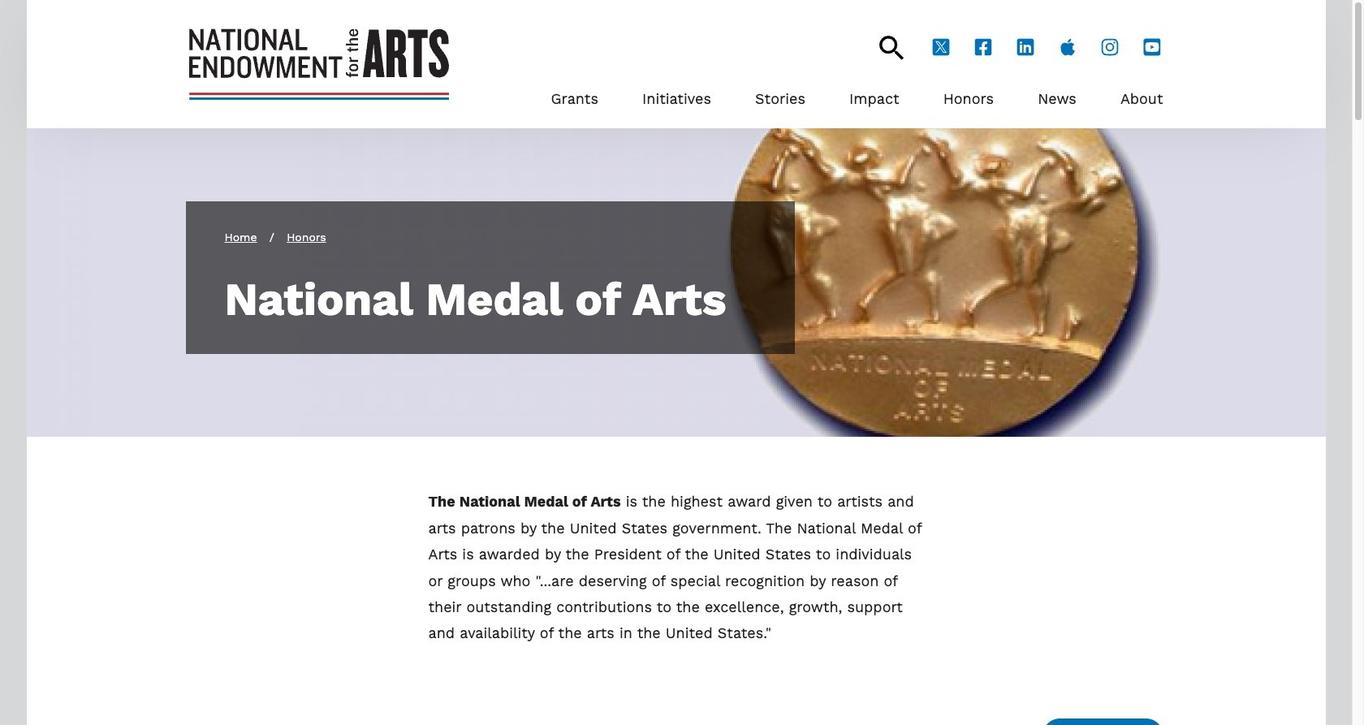 Task type: describe. For each thing, give the bounding box(es) containing it.
4 menu item from the left
[[850, 86, 900, 112]]

5 menu item from the left
[[944, 86, 994, 112]]

7 menu item from the left
[[1121, 86, 1164, 112]]

national endowment for the arts logo image
[[189, 29, 449, 100]]



Task type: locate. For each thing, give the bounding box(es) containing it.
3 menu item from the left
[[755, 86, 806, 112]]

menu bar
[[551, 60, 1164, 112]]

2 menu item from the left
[[643, 86, 711, 112]]

1 menu item from the left
[[551, 86, 599, 112]]

slide with image of the national medal of arts image
[[26, 129, 1326, 437]]

6 menu item from the left
[[1038, 86, 1077, 112]]

menu item
[[551, 86, 599, 112], [643, 86, 711, 112], [755, 86, 806, 112], [850, 86, 900, 112], [944, 86, 994, 112], [1038, 86, 1077, 112], [1121, 86, 1164, 112]]



Task type: vqa. For each thing, say whether or not it's contained in the screenshot.
Actors stretched across the stage image
no



